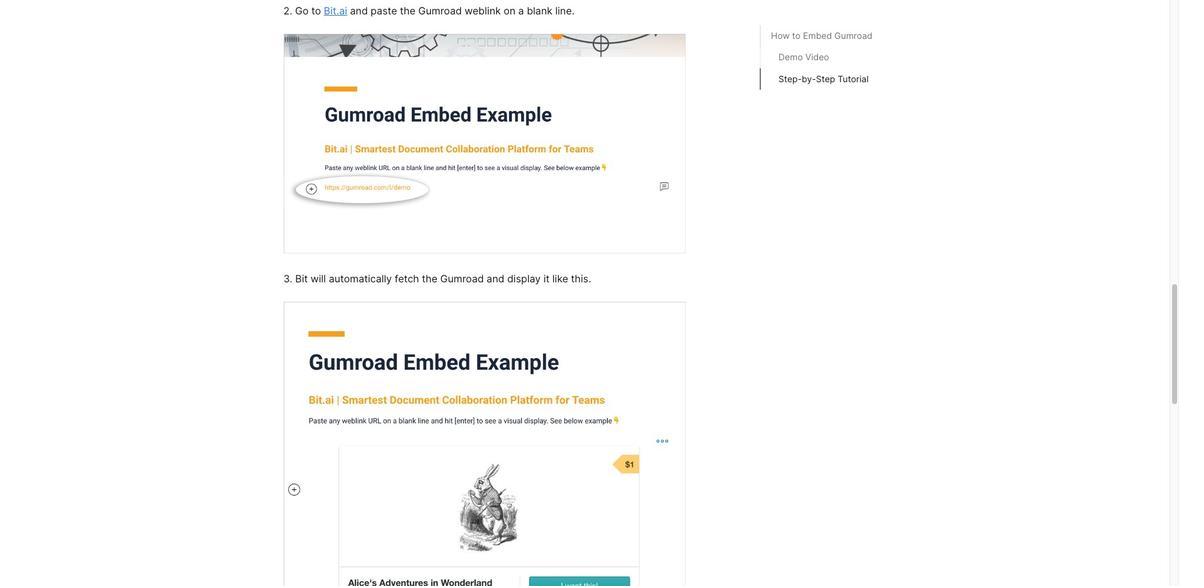 Task type: describe. For each thing, give the bounding box(es) containing it.
2.
[[284, 4, 293, 17]]

1 horizontal spatial and
[[487, 273, 505, 285]]

demo
[[779, 52, 803, 62]]

this.
[[571, 273, 592, 285]]

tutorial
[[838, 73, 869, 84]]

step
[[817, 73, 836, 84]]

weblink
[[465, 4, 501, 17]]

bit
[[295, 273, 308, 285]]

1 vertical spatial gumroad
[[835, 30, 873, 41]]

0 vertical spatial gumroad
[[419, 4, 462, 17]]

video
[[806, 52, 830, 62]]

bit.ai
[[324, 4, 347, 17]]

on
[[504, 4, 516, 17]]

1 vertical spatial to
[[793, 30, 801, 41]]

2. go to bit.ai and paste the gumroad weblink on a blank line.
[[284, 4, 575, 17]]

display
[[508, 273, 541, 285]]

0 vertical spatial and
[[350, 4, 368, 17]]

step-by-step tutorial
[[779, 73, 869, 84]]

1 vertical spatial the
[[422, 273, 438, 285]]

it
[[544, 273, 550, 285]]

demo video
[[779, 52, 830, 62]]

a
[[519, 4, 524, 17]]

3. bit will automatically fetch the gumroad and display it like this.
[[284, 273, 594, 285]]



Task type: vqa. For each thing, say whether or not it's contained in the screenshot.
How
yes



Task type: locate. For each thing, give the bounding box(es) containing it.
by-
[[802, 73, 817, 84]]

and
[[350, 4, 368, 17], [487, 273, 505, 285]]

like
[[553, 273, 569, 285]]

to
[[312, 4, 321, 17], [793, 30, 801, 41]]

0 horizontal spatial to
[[312, 4, 321, 17]]

1 vertical spatial and
[[487, 273, 505, 285]]

how
[[772, 30, 790, 41]]

gumroad
[[419, 4, 462, 17], [835, 30, 873, 41], [441, 273, 484, 285]]

0 horizontal spatial the
[[400, 4, 416, 17]]

line.
[[556, 4, 575, 17]]

fetch
[[395, 273, 419, 285]]

step-by-step tutorial link
[[779, 72, 869, 86]]

gumroad left weblink
[[419, 4, 462, 17]]

0 vertical spatial the
[[400, 4, 416, 17]]

the right fetch
[[422, 273, 438, 285]]

1 horizontal spatial to
[[793, 30, 801, 41]]

0 vertical spatial to
[[312, 4, 321, 17]]

embed
[[804, 30, 833, 41]]

gumroad right embed
[[835, 30, 873, 41]]

go
[[295, 4, 309, 17]]

automatically
[[329, 273, 392, 285]]

bit.ai link
[[324, 4, 347, 17]]

paste
[[371, 4, 397, 17]]

step-
[[779, 73, 802, 84]]

and right bit.ai link
[[350, 4, 368, 17]]

demo video link
[[779, 51, 869, 65]]

1 horizontal spatial the
[[422, 273, 438, 285]]

2 vertical spatial gumroad
[[441, 273, 484, 285]]

3.
[[284, 273, 293, 285]]

how to embed gumroad
[[772, 30, 873, 41]]

to right the how
[[793, 30, 801, 41]]

how to embed gumroad link
[[772, 29, 877, 43]]

0 horizontal spatial and
[[350, 4, 368, 17]]

to right go
[[312, 4, 321, 17]]

blank
[[527, 4, 553, 17]]

and left "display" in the left of the page
[[487, 273, 505, 285]]

the right paste
[[400, 4, 416, 17]]

the
[[400, 4, 416, 17], [422, 273, 438, 285]]

will
[[311, 273, 326, 285]]

gumroad right fetch
[[441, 273, 484, 285]]



